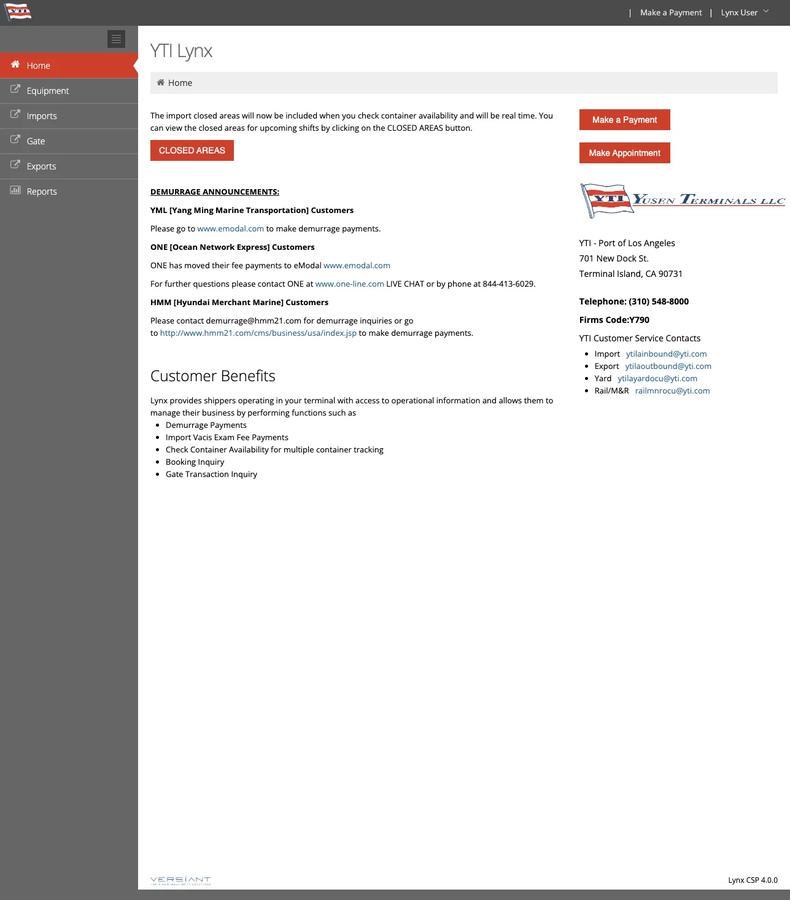 Task type: vqa. For each thing, say whether or not it's contained in the screenshot.
PASSWORD
no



Task type: describe. For each thing, give the bounding box(es) containing it.
csp
[[746, 875, 760, 885]]

90731
[[659, 268, 683, 279]]

one for one [ocean network express] customers
[[150, 241, 168, 252]]

yti for yti lynx
[[150, 37, 173, 63]]

one [ocean network express] customers
[[150, 241, 315, 252]]

0 vertical spatial go
[[177, 223, 186, 234]]

please
[[232, 278, 256, 289]]

firms code:y790
[[580, 314, 650, 325]]

ytilayardocu@yti.com
[[618, 373, 698, 384]]

to down inquiries
[[359, 327, 367, 338]]

[ocean
[[170, 241, 198, 252]]

business
[[202, 407, 235, 418]]

0 vertical spatial a
[[663, 7, 667, 18]]

import
[[166, 110, 192, 121]]

code:y790
[[606, 314, 650, 325]]

1 horizontal spatial contact
[[258, 278, 285, 289]]

customer benefits
[[150, 365, 276, 386]]

0 vertical spatial make a payment
[[641, 7, 702, 18]]

to down transportation]
[[266, 223, 274, 234]]

http://www.hmm21.com/cms/business/usa/index.jsp
[[160, 327, 357, 338]]

and inside the import closed areas will now be included when you check container availability and will be real time.  you can view the closed areas for upcoming shifts by clicking on the closed areas button.
[[460, 110, 474, 121]]

imports
[[27, 110, 57, 122]]

to up the [ocean
[[188, 223, 195, 234]]

1 horizontal spatial inquiry
[[231, 469, 257, 480]]

telephone: (310) 548-8000
[[580, 295, 689, 307]]

for inside please contact demurrage@hmm21.com for demurrage inquiries or go to
[[304, 315, 314, 326]]

their inside the lynx provides shippers operating in your terminal with access to operational information and allows them to manage their business by performing functions such as demurrage payments import vacis exam fee payments check container availability for multiple container tracking booking inquiry gate transaction inquiry
[[182, 407, 200, 418]]

rail/m&r
[[595, 385, 629, 396]]

1 horizontal spatial www.emodal.com
[[324, 260, 390, 271]]

to right them
[[546, 395, 554, 406]]

booking
[[166, 456, 196, 467]]

versiant image
[[150, 876, 211, 886]]

http://www.hmm21.com/cms/business/usa/index.jsp link
[[160, 327, 357, 338]]

0 vertical spatial home image
[[9, 60, 21, 69]]

1 at from the left
[[306, 278, 313, 289]]

1 horizontal spatial home link
[[168, 77, 192, 88]]

contacts
[[666, 332, 701, 344]]

0 vertical spatial make
[[641, 7, 661, 18]]

now
[[256, 110, 272, 121]]

ca
[[646, 268, 656, 279]]

0 vertical spatial payments.
[[342, 223, 381, 234]]

by inside the lynx provides shippers operating in your terminal with access to operational information and allows them to manage their business by performing functions such as demurrage payments import vacis exam fee payments check container availability for multiple container tracking booking inquiry gate transaction inquiry
[[237, 407, 246, 418]]

closed
[[387, 122, 417, 133]]

8000
[[669, 295, 689, 307]]

payments
[[245, 260, 282, 271]]

1 vertical spatial home image
[[155, 78, 166, 87]]

www.one-
[[315, 278, 353, 289]]

0 horizontal spatial payment
[[623, 115, 657, 125]]

benefits
[[221, 365, 276, 386]]

1 vertical spatial payments.
[[435, 327, 474, 338]]

yti lynx
[[150, 37, 212, 63]]

merchant
[[212, 297, 251, 308]]

marine
[[216, 204, 244, 216]]

[yang
[[170, 204, 192, 216]]

1 the from the left
[[184, 122, 197, 133]]

los
[[628, 237, 642, 249]]

lynx user
[[721, 7, 758, 18]]

1 vertical spatial home
[[168, 77, 192, 88]]

for further questions please contact one at www.one-line.com live chat or by phone at 844-413-6029.
[[150, 278, 536, 289]]

the
[[150, 110, 164, 121]]

2 will from the left
[[476, 110, 488, 121]]

lynx csp 4.0.0
[[729, 875, 778, 885]]

2 vertical spatial one
[[287, 278, 304, 289]]

0 vertical spatial payment
[[669, 7, 702, 18]]

1 horizontal spatial make
[[369, 327, 389, 338]]

1 vertical spatial closed
[[199, 122, 223, 133]]

information
[[436, 395, 481, 406]]

0 vertical spatial or
[[427, 278, 435, 289]]

ytilaoutbound@yti.com
[[626, 360, 712, 372]]

0 vertical spatial closed
[[194, 110, 217, 121]]

-
[[594, 237, 596, 249]]

www.emodal.com link for to make demurrage payments.
[[197, 223, 264, 234]]

gate link
[[0, 128, 138, 154]]

availability
[[229, 444, 269, 455]]

live
[[386, 278, 402, 289]]

hmm [hyundai merchant marine] customers
[[150, 297, 329, 308]]

please for please go to www.emodal.com to make demurrage payments.
[[150, 223, 174, 234]]

1 vertical spatial customer
[[150, 365, 217, 386]]

yml
[[150, 204, 167, 216]]

0 vertical spatial make
[[276, 223, 297, 234]]

yti - port of los angeles 701 new dock st. terminal island, ca 90731
[[580, 237, 683, 279]]

please contact demurrage@hmm21.com for demurrage inquiries or go to
[[150, 315, 414, 338]]

marine]
[[253, 297, 284, 308]]

ytilaoutbound@yti.com link
[[626, 360, 712, 372]]

0 vertical spatial customers
[[311, 204, 354, 216]]

manage
[[150, 407, 180, 418]]

make for make a payment link to the bottom
[[593, 115, 614, 125]]

real
[[502, 110, 516, 121]]

phone
[[448, 278, 472, 289]]

check
[[166, 444, 188, 455]]

container inside the import closed areas will now be included when you check container availability and will be real time.  you can view the closed areas for upcoming shifts by clicking on the closed areas button.
[[381, 110, 417, 121]]

container inside the lynx provides shippers operating in your terminal with access to operational information and allows them to manage their business by performing functions such as demurrage payments import vacis exam fee payments check container availability for multiple container tracking booking inquiry gate transaction inquiry
[[316, 444, 352, 455]]

angle down image
[[760, 7, 772, 15]]

lynx provides shippers operating in your terminal with access to operational information and allows them to manage their business by performing functions such as demurrage payments import vacis exam fee payments check container availability for multiple container tracking booking inquiry gate transaction inquiry
[[150, 395, 554, 480]]

1 | from the left
[[628, 7, 633, 18]]

2 vertical spatial demurrage
[[391, 327, 433, 338]]

to left 'emodal'
[[284, 260, 292, 271]]

gate inside the lynx provides shippers operating in your terminal with access to operational information and allows them to manage their business by performing functions such as demurrage payments import vacis exam fee payments check container availability for multiple container tracking booking inquiry gate transaction inquiry
[[166, 469, 183, 480]]

one for one has moved their fee payments to emodal www.emodal.com
[[150, 260, 167, 271]]

yml [yang ming marine transportation] customers
[[150, 204, 354, 216]]

railmnrocu@yti.com link
[[635, 385, 710, 396]]

inquiries
[[360, 315, 392, 326]]

export ytilaoutbound@yti.com yard ytilayardocu@yti.com rail/m&r railmnrocu@yti.com
[[595, 360, 712, 396]]

0 vertical spatial customer
[[594, 332, 633, 344]]

6029.
[[516, 278, 536, 289]]

for inside the import closed areas will now be included when you check container availability and will be real time.  you can view the closed areas for upcoming shifts by clicking on the closed areas button.
[[247, 122, 258, 133]]

please go to www.emodal.com to make demurrage payments.
[[150, 223, 381, 234]]

time.
[[518, 110, 537, 121]]

1 vertical spatial make a payment link
[[580, 109, 670, 130]]

2 be from the left
[[491, 110, 500, 121]]

transportation]
[[246, 204, 309, 216]]

access
[[356, 395, 380, 406]]

in
[[276, 395, 283, 406]]

0 horizontal spatial gate
[[27, 135, 45, 147]]

angeles
[[644, 237, 675, 249]]

island,
[[617, 268, 643, 279]]

such
[[329, 407, 346, 418]]

demurrage
[[150, 186, 201, 197]]

0 vertical spatial areas
[[219, 110, 240, 121]]

vacis
[[193, 432, 212, 443]]

413-
[[499, 278, 516, 289]]

demurrage@hmm21.com
[[206, 315, 302, 326]]

express]
[[237, 241, 270, 252]]

reports
[[27, 185, 57, 197]]

further
[[165, 278, 191, 289]]

0 vertical spatial www.emodal.com
[[197, 223, 264, 234]]

firms
[[580, 314, 604, 325]]

when
[[320, 110, 340, 121]]

of
[[618, 237, 626, 249]]

with
[[338, 395, 353, 406]]

customers for one [ocean network express] customers
[[272, 241, 315, 252]]



Task type: locate. For each thing, give the bounding box(es) containing it.
1 horizontal spatial at
[[474, 278, 481, 289]]

please down the "hmm"
[[150, 315, 174, 326]]

go inside please contact demurrage@hmm21.com for demurrage inquiries or go to
[[404, 315, 414, 326]]

www.one-line.com link
[[315, 278, 384, 289]]

demurrage
[[166, 419, 208, 430]]

multiple
[[284, 444, 314, 455]]

0 horizontal spatial |
[[628, 7, 633, 18]]

gate down booking
[[166, 469, 183, 480]]

0 vertical spatial by
[[321, 122, 330, 133]]

external link image
[[9, 85, 21, 94], [9, 111, 21, 119]]

container left tracking
[[316, 444, 352, 455]]

0 horizontal spatial container
[[316, 444, 352, 455]]

make for make appointment link
[[589, 148, 610, 158]]

1 vertical spatial for
[[304, 315, 314, 326]]

at left 844-
[[474, 278, 481, 289]]

customer up provides
[[150, 365, 217, 386]]

0 vertical spatial external link image
[[9, 136, 21, 144]]

2 external link image from the top
[[9, 161, 21, 169]]

external link image left equipment
[[9, 85, 21, 94]]

1 horizontal spatial |
[[709, 7, 713, 18]]

external link image inside gate link
[[9, 136, 21, 144]]

1 vertical spatial their
[[182, 407, 200, 418]]

demurrage inside please contact demurrage@hmm21.com for demurrage inquiries or go to
[[316, 315, 358, 326]]

lynx inside the lynx provides shippers operating in your terminal with access to operational information and allows them to manage their business by performing functions such as demurrage payments import vacis exam fee payments check container availability for multiple container tracking booking inquiry gate transaction inquiry
[[150, 395, 168, 406]]

contact inside please contact demurrage@hmm21.com for demurrage inquiries or go to
[[177, 315, 204, 326]]

payments up 'availability'
[[252, 432, 289, 443]]

1 vertical spatial external link image
[[9, 111, 21, 119]]

yti
[[150, 37, 173, 63], [580, 237, 591, 249], [580, 332, 591, 344]]

external link image for gate
[[9, 136, 21, 144]]

1 vertical spatial one
[[150, 260, 167, 271]]

1 vertical spatial payments
[[252, 432, 289, 443]]

areas left "now"
[[219, 110, 240, 121]]

[hyundai
[[174, 297, 210, 308]]

dock
[[617, 252, 637, 264]]

availability
[[419, 110, 458, 121]]

areas left the upcoming
[[225, 122, 245, 133]]

demurrage up 'emodal'
[[299, 223, 340, 234]]

to down the "hmm"
[[150, 327, 158, 338]]

make
[[641, 7, 661, 18], [593, 115, 614, 125], [589, 148, 610, 158]]

None submit
[[150, 140, 234, 161]]

please down yml on the top of the page
[[150, 223, 174, 234]]

www.emodal.com link down marine
[[197, 223, 264, 234]]

by left phone
[[437, 278, 446, 289]]

yard
[[595, 373, 612, 384]]

2 vertical spatial customers
[[286, 297, 329, 308]]

1 vertical spatial by
[[437, 278, 446, 289]]

gate up the exports
[[27, 135, 45, 147]]

for
[[247, 122, 258, 133], [304, 315, 314, 326], [271, 444, 282, 455]]

external link image for equipment
[[9, 85, 21, 94]]

demurrage up 'http://www.hmm21.com/cms/business/usa/index.jsp to make demurrage payments.'
[[316, 315, 358, 326]]

1 vertical spatial yti
[[580, 237, 591, 249]]

to right the access
[[382, 395, 389, 406]]

equipment
[[27, 85, 69, 96]]

one left has
[[150, 260, 167, 271]]

the
[[184, 122, 197, 133], [373, 122, 385, 133]]

network
[[200, 241, 235, 252]]

you
[[342, 110, 356, 121]]

0 vertical spatial www.emodal.com link
[[197, 223, 264, 234]]

customer
[[594, 332, 633, 344], [150, 365, 217, 386]]

import up export
[[595, 348, 624, 359]]

0 horizontal spatial home link
[[0, 53, 138, 78]]

yti inside yti - port of los angeles 701 new dock st. terminal island, ca 90731
[[580, 237, 591, 249]]

or right inquiries
[[394, 315, 402, 326]]

customers up 'emodal'
[[272, 241, 315, 252]]

appointment
[[613, 148, 661, 158]]

external link image left imports
[[9, 111, 21, 119]]

(310)
[[629, 295, 650, 307]]

0 vertical spatial for
[[247, 122, 258, 133]]

lynx user link
[[716, 0, 777, 26]]

one left the [ocean
[[150, 241, 168, 252]]

external link image for exports
[[9, 161, 21, 169]]

at
[[306, 278, 313, 289], [474, 278, 481, 289]]

please inside please contact demurrage@hmm21.com for demurrage inquiries or go to
[[150, 315, 174, 326]]

1 horizontal spatial container
[[381, 110, 417, 121]]

demurrage
[[299, 223, 340, 234], [316, 315, 358, 326], [391, 327, 433, 338]]

www.emodal.com up www.one-line.com link on the left top of the page
[[324, 260, 390, 271]]

home link up equipment
[[0, 53, 138, 78]]

0 vertical spatial demurrage
[[299, 223, 340, 234]]

chat
[[404, 278, 424, 289]]

0 horizontal spatial make
[[276, 223, 297, 234]]

transaction
[[185, 469, 229, 480]]

tracking
[[354, 444, 384, 455]]

closed
[[194, 110, 217, 121], [199, 122, 223, 133]]

0 horizontal spatial at
[[306, 278, 313, 289]]

external link image for imports
[[9, 111, 21, 119]]

www.emodal.com link up www.one-line.com link on the left top of the page
[[324, 260, 390, 271]]

payments up exam
[[210, 419, 247, 430]]

0 vertical spatial their
[[212, 260, 230, 271]]

2 vertical spatial for
[[271, 444, 282, 455]]

make a payment link
[[635, 0, 707, 26], [580, 109, 670, 130]]

home up equipment
[[27, 60, 50, 71]]

or right chat
[[427, 278, 435, 289]]

0 horizontal spatial inquiry
[[198, 456, 224, 467]]

0 vertical spatial import
[[595, 348, 624, 359]]

http://www.hmm21.com/cms/business/usa/index.jsp to make demurrage payments.
[[160, 327, 474, 338]]

0 horizontal spatial www.emodal.com
[[197, 223, 264, 234]]

import up check
[[166, 432, 191, 443]]

by down when
[[321, 122, 330, 133]]

for
[[150, 278, 163, 289]]

gate
[[27, 135, 45, 147], [166, 469, 183, 480]]

questions
[[193, 278, 230, 289]]

1 horizontal spatial for
[[271, 444, 282, 455]]

1 horizontal spatial their
[[212, 260, 230, 271]]

hmm
[[150, 297, 172, 308]]

closed right view
[[199, 122, 223, 133]]

0 vertical spatial container
[[381, 110, 417, 121]]

yti for yti customer service contacts
[[580, 332, 591, 344]]

the right on
[[373, 122, 385, 133]]

|
[[628, 7, 633, 18], [709, 7, 713, 18]]

1 vertical spatial and
[[483, 395, 497, 406]]

moved
[[184, 260, 210, 271]]

payment left lynx user
[[669, 7, 702, 18]]

telephone:
[[580, 295, 627, 307]]

1 vertical spatial inquiry
[[231, 469, 257, 480]]

customers
[[311, 204, 354, 216], [272, 241, 315, 252], [286, 297, 329, 308]]

2 | from the left
[[709, 7, 713, 18]]

the import closed areas will now be included when you check container availability and will be real time.  you can view the closed areas for upcoming shifts by clicking on the closed areas button.
[[150, 110, 553, 133]]

inquiry down container
[[198, 456, 224, 467]]

fee
[[237, 432, 250, 443]]

will
[[242, 110, 254, 121], [476, 110, 488, 121]]

or inside please contact demurrage@hmm21.com for demurrage inquiries or go to
[[394, 315, 402, 326]]

announcements:
[[203, 186, 279, 197]]

please for please contact demurrage@hmm21.com for demurrage inquiries or go to
[[150, 315, 174, 326]]

inquiry down 'availability'
[[231, 469, 257, 480]]

go right inquiries
[[404, 315, 414, 326]]

0 horizontal spatial contact
[[177, 315, 204, 326]]

0 horizontal spatial be
[[274, 110, 284, 121]]

yti customer service contacts
[[580, 332, 701, 344]]

0 horizontal spatial a
[[616, 115, 621, 125]]

export
[[595, 360, 619, 372]]

0 horizontal spatial or
[[394, 315, 402, 326]]

0 horizontal spatial for
[[247, 122, 258, 133]]

home
[[27, 60, 50, 71], [168, 77, 192, 88]]

2 at from the left
[[474, 278, 481, 289]]

0 horizontal spatial www.emodal.com link
[[197, 223, 264, 234]]

0 horizontal spatial customer
[[150, 365, 217, 386]]

for down "now"
[[247, 122, 258, 133]]

2 horizontal spatial for
[[304, 315, 314, 326]]

0 horizontal spatial will
[[242, 110, 254, 121]]

customer down firms code:y790
[[594, 332, 633, 344]]

1 external link image from the top
[[9, 85, 21, 94]]

one down 'emodal'
[[287, 278, 304, 289]]

contact down [hyundai
[[177, 315, 204, 326]]

for inside the lynx provides shippers operating in your terminal with access to operational information and allows them to manage their business by performing functions such as demurrage payments import vacis exam fee payments check container availability for multiple container tracking booking inquiry gate transaction inquiry
[[271, 444, 282, 455]]

ytilayardocu@yti.com link
[[618, 373, 698, 384]]

lynx for lynx user
[[721, 7, 739, 18]]

home image up the at the top of the page
[[155, 78, 166, 87]]

www.emodal.com down marine
[[197, 223, 264, 234]]

1 vertical spatial go
[[404, 315, 414, 326]]

home image up the equipment link
[[9, 60, 21, 69]]

1 horizontal spatial the
[[373, 122, 385, 133]]

external link image inside imports link
[[9, 111, 21, 119]]

lynx for lynx csp 4.0.0
[[729, 875, 745, 885]]

areas
[[419, 122, 443, 133]]

1 please from the top
[[150, 223, 174, 234]]

the right view
[[184, 122, 197, 133]]

external link image
[[9, 136, 21, 144], [9, 161, 21, 169]]

and up button.
[[460, 110, 474, 121]]

by
[[321, 122, 330, 133], [437, 278, 446, 289], [237, 407, 246, 418]]

0 horizontal spatial import
[[166, 432, 191, 443]]

0 horizontal spatial home image
[[9, 60, 21, 69]]

1 vertical spatial external link image
[[9, 161, 21, 169]]

www.emodal.com
[[197, 223, 264, 234], [324, 260, 390, 271]]

0 vertical spatial make a payment link
[[635, 0, 707, 26]]

1 vertical spatial areas
[[225, 122, 245, 133]]

make down transportation]
[[276, 223, 297, 234]]

0 vertical spatial yti
[[150, 37, 173, 63]]

their
[[212, 260, 230, 271], [182, 407, 200, 418]]

1 horizontal spatial home
[[168, 77, 192, 88]]

emodal
[[294, 260, 322, 271]]

0 horizontal spatial payments
[[210, 419, 247, 430]]

www.emodal.com link for one has moved their fee payments to emodal www.emodal.com
[[324, 260, 390, 271]]

view
[[166, 122, 182, 133]]

0 vertical spatial home
[[27, 60, 50, 71]]

2 vertical spatial yti
[[580, 332, 591, 344]]

1 vertical spatial or
[[394, 315, 402, 326]]

0 horizontal spatial the
[[184, 122, 197, 133]]

for left multiple
[[271, 444, 282, 455]]

to
[[188, 223, 195, 234], [266, 223, 274, 234], [284, 260, 292, 271], [150, 327, 158, 338], [359, 327, 367, 338], [382, 395, 389, 406], [546, 395, 554, 406]]

0 vertical spatial and
[[460, 110, 474, 121]]

shippers
[[204, 395, 236, 406]]

or
[[427, 278, 435, 289], [394, 315, 402, 326]]

and inside the lynx provides shippers operating in your terminal with access to operational information and allows them to manage their business by performing functions such as demurrage payments import vacis exam fee payments check container availability for multiple container tracking booking inquiry gate transaction inquiry
[[483, 395, 497, 406]]

home link down yti lynx
[[168, 77, 192, 88]]

1 will from the left
[[242, 110, 254, 121]]

be up the upcoming
[[274, 110, 284, 121]]

1 horizontal spatial import
[[595, 348, 624, 359]]

to inside please contact demurrage@hmm21.com for demurrage inquiries or go to
[[150, 327, 158, 338]]

will left real at right top
[[476, 110, 488, 121]]

ytilainbound@yti.com
[[627, 348, 707, 359]]

2 please from the top
[[150, 315, 174, 326]]

port
[[599, 237, 616, 249]]

1 horizontal spatial home image
[[155, 78, 166, 87]]

contact down one has moved their fee payments to emodal www.emodal.com
[[258, 278, 285, 289]]

go
[[177, 223, 186, 234], [404, 315, 414, 326]]

1 vertical spatial payment
[[623, 115, 657, 125]]

exam
[[214, 432, 235, 443]]

closed right import
[[194, 110, 217, 121]]

ming
[[194, 204, 214, 216]]

external link image inside the equipment link
[[9, 85, 21, 94]]

yti for yti - port of los angeles 701 new dock st. terminal island, ca 90731
[[580, 237, 591, 249]]

customers for hmm [hyundai merchant marine] customers
[[286, 297, 329, 308]]

by down operating
[[237, 407, 246, 418]]

can
[[150, 122, 164, 133]]

import
[[595, 348, 624, 359], [166, 432, 191, 443]]

be left real at right top
[[491, 110, 500, 121]]

1 vertical spatial import
[[166, 432, 191, 443]]

imports link
[[0, 103, 138, 128]]

2 vertical spatial make
[[589, 148, 610, 158]]

button.
[[445, 122, 473, 133]]

1 vertical spatial make a payment
[[593, 115, 657, 125]]

0 horizontal spatial their
[[182, 407, 200, 418]]

1 be from the left
[[274, 110, 284, 121]]

0 vertical spatial please
[[150, 223, 174, 234]]

upcoming
[[260, 122, 297, 133]]

inquiry
[[198, 456, 224, 467], [231, 469, 257, 480]]

customers right transportation]
[[311, 204, 354, 216]]

container
[[190, 444, 227, 455]]

2 horizontal spatial by
[[437, 278, 446, 289]]

go down the "[yang"
[[177, 223, 186, 234]]

1 horizontal spatial and
[[483, 395, 497, 406]]

their up demurrage on the left of page
[[182, 407, 200, 418]]

1 vertical spatial customers
[[272, 241, 315, 252]]

1 vertical spatial a
[[616, 115, 621, 125]]

0 horizontal spatial and
[[460, 110, 474, 121]]

701
[[580, 252, 594, 264]]

payments. up line.com
[[342, 223, 381, 234]]

ytilainbound@yti.com link
[[627, 348, 707, 359]]

0 vertical spatial one
[[150, 241, 168, 252]]

provides
[[170, 395, 202, 406]]

container up closed
[[381, 110, 417, 121]]

1 horizontal spatial customer
[[594, 332, 633, 344]]

2 external link image from the top
[[9, 111, 21, 119]]

operating
[[238, 395, 274, 406]]

exports
[[27, 160, 56, 172]]

line.com
[[353, 278, 384, 289]]

at down 'emodal'
[[306, 278, 313, 289]]

will left "now"
[[242, 110, 254, 121]]

terminal
[[580, 268, 615, 279]]

for up 'http://www.hmm21.com/cms/business/usa/index.jsp to make demurrage payments.'
[[304, 315, 314, 326]]

1 horizontal spatial a
[[663, 7, 667, 18]]

1 horizontal spatial be
[[491, 110, 500, 121]]

by inside the import closed areas will now be included when you check container availability and will be real time.  you can view the closed areas for upcoming shifts by clicking on the closed areas button.
[[321, 122, 330, 133]]

1 external link image from the top
[[9, 136, 21, 144]]

1 horizontal spatial go
[[404, 315, 414, 326]]

external link image inside exports link
[[9, 161, 21, 169]]

import inside the lynx provides shippers operating in your terminal with access to operational information and allows them to manage their business by performing functions such as demurrage payments import vacis exam fee payments check container availability for multiple container tracking booking inquiry gate transaction inquiry
[[166, 432, 191, 443]]

new
[[597, 252, 614, 264]]

1 horizontal spatial or
[[427, 278, 435, 289]]

make down inquiries
[[369, 327, 389, 338]]

bar chart image
[[9, 186, 21, 195]]

0 vertical spatial contact
[[258, 278, 285, 289]]

0 vertical spatial payments
[[210, 419, 247, 430]]

payments.
[[342, 223, 381, 234], [435, 327, 474, 338]]

check
[[358, 110, 379, 121]]

a
[[663, 7, 667, 18], [616, 115, 621, 125]]

1 vertical spatial make
[[593, 115, 614, 125]]

customers up 'http://www.hmm21.com/cms/business/usa/index.jsp to make demurrage payments.'
[[286, 297, 329, 308]]

lynx for lynx provides shippers operating in your terminal with access to operational information and allows them to manage their business by performing functions such as demurrage payments import vacis exam fee payments check container availability for multiple container tracking booking inquiry gate transaction inquiry
[[150, 395, 168, 406]]

1 horizontal spatial will
[[476, 110, 488, 121]]

railmnrocu@yti.com
[[635, 385, 710, 396]]

as
[[348, 407, 356, 418]]

payments. down phone
[[435, 327, 474, 338]]

2 the from the left
[[373, 122, 385, 133]]

payment up appointment at the right of the page
[[623, 115, 657, 125]]

their left fee
[[212, 260, 230, 271]]

demurrage down inquiries
[[391, 327, 433, 338]]

home image
[[9, 60, 21, 69], [155, 78, 166, 87]]

home down yti lynx
[[168, 77, 192, 88]]

and left allows in the right of the page
[[483, 395, 497, 406]]



